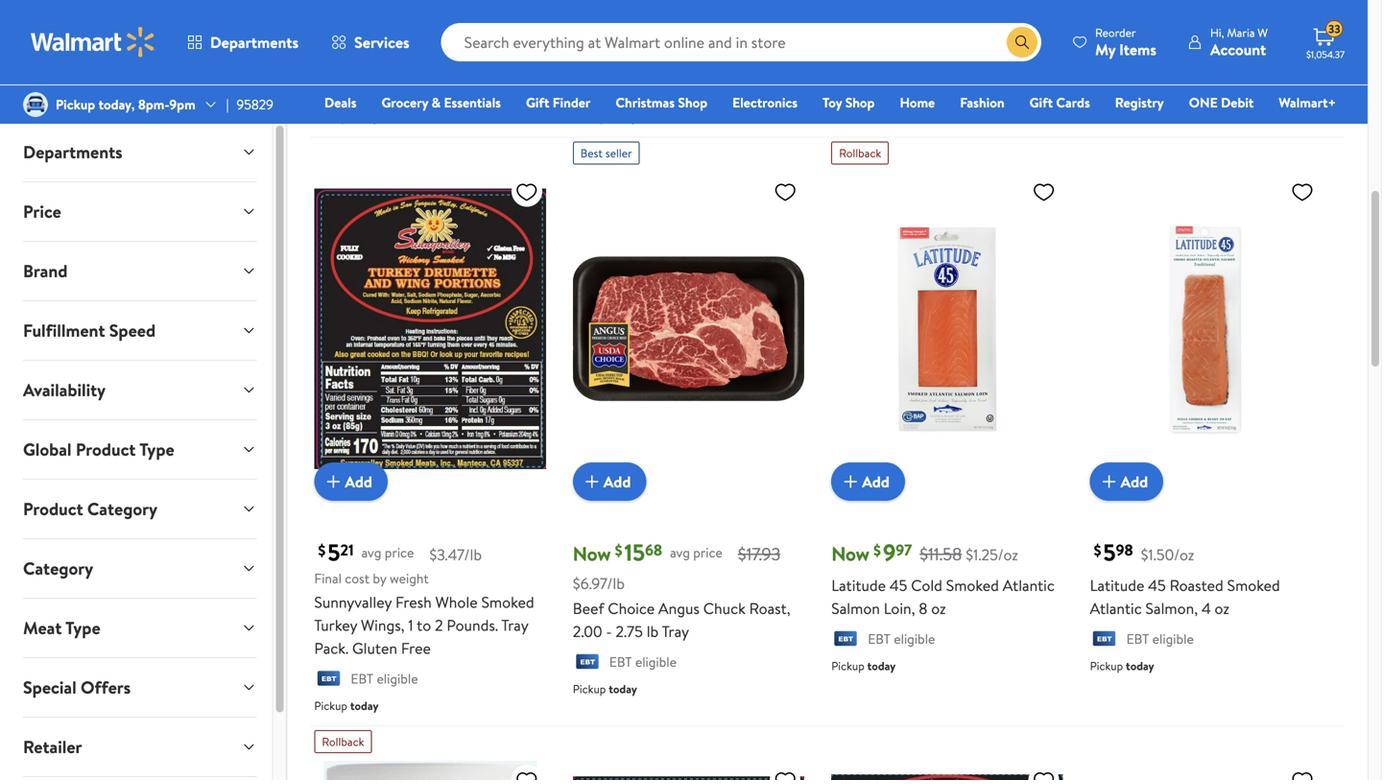 Task type: locate. For each thing, give the bounding box(es) containing it.
0 horizontal spatial gift
[[526, 93, 550, 112]]

add to favorites list, sunnyvalley whole smoked pork neckbones, 1 to 2 pounds. tray packed.  gluten free. image
[[1033, 769, 1056, 781]]

1 vertical spatial departments button
[[8, 123, 272, 181]]

walmart image
[[31, 27, 156, 58]]

category up meat type in the bottom of the page
[[23, 557, 93, 581]]

gift for gift finder
[[526, 93, 550, 112]]

gluten
[[352, 638, 397, 659]]

68
[[645, 540, 663, 561]]

2 gift from the left
[[1030, 93, 1053, 112]]

cooked up w
[[1230, 3, 1282, 24]]

departments button up | 95829
[[171, 19, 315, 65]]

1 vertical spatial product
[[23, 497, 83, 521]]

3 add button from the left
[[832, 463, 905, 501]]

type up product category dropdown button
[[139, 438, 174, 462]]

1 horizontal spatial rollback
[[839, 145, 882, 161]]

items
[[1120, 39, 1157, 60]]

$ left 98
[[1094, 540, 1102, 561]]

type
[[139, 438, 174, 462], [65, 616, 100, 640]]

add to cart image
[[322, 470, 345, 494], [1098, 470, 1121, 494]]

8
[[919, 598, 928, 619]]

1 shop from the left
[[678, 93, 708, 112]]

4
[[1202, 598, 1211, 619]]

availability tab
[[8, 361, 272, 420]]

now for 15
[[573, 541, 611, 567]]

cornish down natural
[[630, 26, 682, 47]]

0 horizontal spatial smoked
[[481, 592, 534, 613]]

shop
[[678, 93, 708, 112], [846, 93, 875, 112]]

oz right the 8
[[932, 598, 946, 619]]

0 horizontal spatial cooked
[[406, 3, 457, 24]]

1 horizontal spatial cooked
[[1230, 3, 1282, 24]]

98
[[1116, 540, 1134, 561]]

add up 98
[[1121, 471, 1148, 492]]

departments
[[210, 32, 299, 53], [23, 140, 123, 164]]

1 gift from the left
[[526, 93, 550, 112]]

3 $ from the left
[[874, 540, 881, 561]]

oz inside the $ 5 98 $1.50/oz latitude 45 roasted smoked atlantic salmon, 4 oz
[[1215, 598, 1230, 619]]

product down global
[[23, 497, 83, 521]]

$1,054.37
[[1307, 48, 1345, 61]]

price button
[[8, 182, 272, 241]]

tray down angus
[[662, 621, 689, 642]]

eligible down tyson all natural premium chicken cornish hen twin pack, 3.25 lb (frozen)
[[635, 81, 677, 100]]

4 add button from the left
[[1090, 463, 1164, 501]]

1 vertical spatial 1
[[408, 615, 413, 636]]

$ inside now $ 15 68 avg price
[[615, 540, 623, 561]]

1 45 from the left
[[890, 575, 908, 596]]

1 horizontal spatial oz
[[932, 598, 946, 619]]

add to favorites list, latitude 45 roasted smoked atlantic salmon, 4 oz image
[[1291, 180, 1314, 204]]

chuck
[[704, 598, 746, 619]]

tray inside beef choice angus chuck roast, 2.00 - 2.75 lb tray
[[662, 621, 689, 642]]

 image
[[23, 92, 48, 117]]

add to favorites list, pacific seafood hilton's fresh, size x-small, raw pacific oysters, 16 fl oz, allergens; contains oysters which were processed in a shellfish facility image
[[515, 769, 538, 781]]

choice for cocktail
[[355, 3, 402, 24]]

1 horizontal spatial gift
[[1030, 93, 1053, 112]]

97
[[896, 540, 912, 561]]

now inside now $ 9 97 $11.58 $1.25/oz latitude 45 cold smoked atlantic salmon loin, 8 oz
[[832, 541, 870, 567]]

33
[[1329, 21, 1341, 37]]

1 vertical spatial category
[[23, 557, 93, 581]]

add to favorites list, sunnyvalley fresh whole smoked pork hocks, 1 to 2 pounds. vacuum pack. gluten free. image
[[774, 769, 797, 781]]

add to cart image for 98
[[1098, 470, 1121, 494]]

2 add button from the left
[[573, 463, 647, 501]]

reorder
[[1096, 24, 1136, 41]]

add to cart image up 98
[[1098, 470, 1121, 494]]

add to favorites list, beef choice angus chuck roast, 2.00 - 2.75 lb tray image
[[774, 180, 797, 204]]

2 latitude from the left
[[1090, 575, 1145, 596]]

1 horizontal spatial 1
[[922, 26, 927, 47]]

ebt down salmon,
[[1127, 630, 1150, 649]]

category up category dropdown button
[[87, 497, 158, 521]]

1 horizontal spatial 5
[[1104, 537, 1116, 569]]

cocktail
[[365, 26, 420, 47]]

$ 5 98 $1.50/oz latitude 45 roasted smoked atlantic salmon, 4 oz
[[1090, 537, 1281, 619]]

$ left 15
[[615, 540, 623, 561]]

(frozen) up christmas
[[620, 49, 675, 70]]

price up weight
[[385, 544, 414, 562]]

0 horizontal spatial type
[[65, 616, 100, 640]]

1 horizontal spatial departments
[[210, 32, 299, 53]]

tray right pounds.
[[502, 615, 528, 636]]

add to favorites list, marketside butcher leg of lamb, bone-in, 3.0-7.5 lb (fresh) image
[[1291, 769, 1314, 781]]

gift inside gift finder link
[[526, 93, 550, 112]]

choice inside sam's choice frozen cooked snow crab legs, 1.5 lb
[[1131, 3, 1178, 24]]

whole
[[436, 592, 478, 613]]

brand tab
[[8, 242, 272, 301]]

add button for latitude 45 roasted smoked atlantic salmon, 4 oz image
[[1090, 463, 1164, 501]]

atlantic
[[1003, 575, 1055, 596], [1090, 598, 1142, 619]]

choice for 2.00
[[608, 598, 655, 619]]

atlantic down $1.25/oz
[[1003, 575, 1055, 596]]

(frozen) down the 'rock'
[[946, 26, 1001, 47]]

add button up 98
[[1090, 463, 1164, 501]]

2 horizontal spatial oz
[[1215, 598, 1230, 619]]

2 45 from the left
[[1149, 575, 1166, 596]]

retailer button
[[8, 718, 272, 777]]

retailer
[[23, 735, 82, 759]]

seller
[[606, 145, 632, 161]]

price inside now $ 15 68 avg price
[[693, 544, 723, 562]]

add for latitude 45 cold smoked atlantic salmon loin, 8 oz "image" in the right of the page
[[862, 471, 890, 492]]

1 horizontal spatial tray
[[662, 621, 689, 642]]

sam's inside sam's choice cooked medium shrimp cocktail ring with sauce, 16 oz
[[314, 3, 351, 24]]

add to cart image up 21 at the left bottom
[[322, 470, 345, 494]]

oz right 16
[[332, 49, 346, 70]]

1 add to cart image from the left
[[581, 470, 604, 494]]

1 horizontal spatial 45
[[1149, 575, 1166, 596]]

2 sam's from the left
[[1090, 3, 1127, 24]]

shop for christmas shop
[[678, 93, 708, 112]]

avg right 21 at the left bottom
[[362, 544, 382, 562]]

ebt image down pack.
[[314, 671, 343, 690]]

1 horizontal spatial atlantic
[[1090, 598, 1142, 619]]

$ left 21 at the left bottom
[[318, 540, 326, 561]]

sam's for sam's choice frozen cooked snow crab legs, 1.5 lb
[[1090, 3, 1127, 24]]

price inside $ 5 21 avg price
[[385, 544, 414, 562]]

now for 9
[[832, 541, 870, 567]]

1 add from the left
[[345, 471, 373, 492]]

brand button
[[8, 242, 272, 301]]

1 horizontal spatial add to cart image
[[1098, 470, 1121, 494]]

lb right 1.5
[[1184, 26, 1196, 47]]

cooked up ring
[[406, 3, 457, 24]]

choice up cocktail
[[355, 3, 402, 24]]

with
[[457, 26, 486, 47]]

add to cart image
[[581, 470, 604, 494], [839, 470, 862, 494]]

ebt down legs,
[[1127, 58, 1150, 77]]

departments down 'today,'
[[23, 140, 123, 164]]

lb down farms
[[931, 26, 943, 47]]

ebt eligible down services
[[351, 81, 418, 100]]

0 vertical spatial atlantic
[[1003, 575, 1055, 596]]

now left the 9
[[832, 541, 870, 567]]

lb right 2.75 at the left bottom of the page
[[647, 621, 659, 642]]

1 now from the left
[[573, 541, 611, 567]]

crab
[[1090, 26, 1123, 47]]

ebt down 2.75 at the left bottom of the page
[[609, 653, 632, 672]]

gift
[[526, 93, 550, 112], [1030, 93, 1053, 112]]

add button up the 9
[[832, 463, 905, 501]]

0 horizontal spatial tray
[[502, 615, 528, 636]]

0 vertical spatial product
[[76, 438, 136, 462]]

oz right the 4
[[1215, 598, 1230, 619]]

1 cornish from the left
[[630, 26, 682, 47]]

1 horizontal spatial avg
[[670, 544, 690, 562]]

pickup today down -
[[573, 681, 637, 697]]

0 horizontal spatial departments
[[23, 140, 123, 164]]

Search search field
[[441, 23, 1042, 61]]

cooked inside sam's choice frozen cooked snow crab legs, 1.5 lb
[[1230, 3, 1282, 24]]

now
[[573, 541, 611, 567], [832, 541, 870, 567]]

loin,
[[884, 598, 916, 619]]

avg inside $ 5 21 avg price
[[362, 544, 382, 562]]

pickup today up best seller
[[573, 109, 637, 125]]

sam's up the reorder
[[1090, 3, 1127, 24]]

today left home
[[868, 86, 896, 102]]

shop right christmas
[[678, 93, 708, 112]]

choice up 2.75 at the left bottom of the page
[[608, 598, 655, 619]]

roasted
[[1170, 575, 1224, 596]]

1 inside prospect farms chicken rock cornish hen, 1 lb (frozen)
[[922, 26, 927, 47]]

rollback down toy shop
[[839, 145, 882, 161]]

0 horizontal spatial choice
[[355, 3, 402, 24]]

home
[[900, 93, 935, 112]]

1 add button from the left
[[314, 463, 388, 501]]

1 vertical spatial chicken
[[573, 26, 627, 47]]

8pm-
[[138, 95, 169, 114]]

$3.47/lb final cost by weight
[[314, 544, 482, 588]]

Walmart Site-Wide search field
[[441, 23, 1042, 61]]

rollback
[[839, 145, 882, 161], [322, 734, 364, 750]]

45 up loin,
[[890, 575, 908, 596]]

chicken
[[939, 3, 992, 24], [573, 26, 627, 47]]

0 horizontal spatial atlantic
[[1003, 575, 1055, 596]]

45 inside now $ 9 97 $11.58 $1.25/oz latitude 45 cold smoked atlantic salmon loin, 8 oz
[[890, 575, 908, 596]]

ebt down loin,
[[868, 630, 891, 649]]

tray inside sunnyvalley fresh whole smoked turkey wings, 1 to 2 pounds. tray pack. gluten free
[[502, 615, 528, 636]]

product right global
[[76, 438, 136, 462]]

add button up 15
[[573, 463, 647, 501]]

my
[[1096, 39, 1116, 60]]

1 vertical spatial (frozen)
[[620, 49, 675, 70]]

rollback up pacific seafood hilton's fresh, size x-small, raw pacific oysters, 16 fl oz, allergens; contains oysters which were processed in a shellfish facility image
[[322, 734, 364, 750]]

2 $ from the left
[[615, 540, 623, 561]]

chicken inside tyson all natural premium chicken cornish hen twin pack, 3.25 lb (frozen)
[[573, 26, 627, 47]]

1 horizontal spatial latitude
[[1090, 575, 1145, 596]]

2 5 from the left
[[1104, 537, 1116, 569]]

1 horizontal spatial sam's
[[1090, 3, 1127, 24]]

2 add to cart image from the left
[[1098, 470, 1121, 494]]

2 price from the left
[[693, 544, 723, 562]]

2 shop from the left
[[846, 93, 875, 112]]

add to favorites list, sunnyvalley fresh whole smoked turkey wings, 1 to 2 pounds. tray pack. gluten free image
[[515, 180, 538, 204]]

0 horizontal spatial sam's
[[314, 3, 351, 24]]

salmon,
[[1146, 598, 1198, 619]]

add up the 9
[[862, 471, 890, 492]]

angus
[[659, 598, 700, 619]]

add for the beef choice angus chuck roast, 2.00 - 2.75 lb tray image
[[604, 471, 631, 492]]

sam's inside sam's choice frozen cooked snow crab legs, 1.5 lb
[[1090, 3, 1127, 24]]

0 vertical spatial chicken
[[939, 3, 992, 24]]

$17.93
[[738, 543, 781, 567]]

electronics
[[733, 93, 798, 112]]

1 horizontal spatial price
[[693, 544, 723, 562]]

2 cornish from the left
[[832, 26, 883, 47]]

0 vertical spatial (frozen)
[[946, 26, 1001, 47]]

1 horizontal spatial (frozen)
[[946, 26, 1001, 47]]

0 horizontal spatial now
[[573, 541, 611, 567]]

latitude inside now $ 9 97 $11.58 $1.25/oz latitude 45 cold smoked atlantic salmon loin, 8 oz
[[832, 575, 886, 596]]

0 horizontal spatial oz
[[332, 49, 346, 70]]

retailer tab
[[8, 718, 272, 777]]

1 latitude from the left
[[832, 575, 886, 596]]

pickup
[[832, 86, 865, 102], [1090, 86, 1123, 102], [56, 95, 95, 114], [314, 109, 348, 125], [573, 109, 606, 125], [832, 658, 865, 674], [1090, 658, 1123, 674], [573, 681, 606, 697], [314, 698, 348, 714]]

category
[[87, 497, 158, 521], [23, 557, 93, 581]]

1 avg from the left
[[362, 544, 382, 562]]

2 avg from the left
[[670, 544, 690, 562]]

lb right 3.25
[[604, 49, 616, 70]]

product category button
[[8, 480, 272, 539]]

add up 21 at the left bottom
[[345, 471, 373, 492]]

0 vertical spatial category
[[87, 497, 158, 521]]

pickup today
[[832, 86, 896, 102], [1090, 86, 1155, 102], [314, 109, 379, 125], [573, 109, 637, 125], [832, 658, 896, 674], [1090, 658, 1155, 674], [573, 681, 637, 697], [314, 698, 379, 714]]

0 vertical spatial type
[[139, 438, 174, 462]]

departments button down 8pm-
[[8, 123, 272, 181]]

meat type
[[23, 616, 100, 640]]

ebt image down crab
[[1090, 59, 1119, 78]]

add
[[345, 471, 373, 492], [604, 471, 631, 492], [862, 471, 890, 492], [1121, 471, 1148, 492]]

pickup today, 8pm-9pm
[[56, 95, 196, 114]]

0 horizontal spatial 5
[[328, 537, 340, 569]]

1 add to cart image from the left
[[322, 470, 345, 494]]

1 horizontal spatial now
[[832, 541, 870, 567]]

avg right 68
[[670, 544, 690, 562]]

choice inside beef choice angus chuck roast, 2.00 - 2.75 lb tray
[[608, 598, 655, 619]]

global
[[23, 438, 72, 462]]

4 add from the left
[[1121, 471, 1148, 492]]

4 $ from the left
[[1094, 540, 1102, 561]]

2 horizontal spatial smoked
[[1228, 575, 1281, 596]]

1 sam's from the left
[[314, 3, 351, 24]]

1 horizontal spatial add to cart image
[[839, 470, 862, 494]]

1 horizontal spatial cornish
[[832, 26, 883, 47]]

chicken left the 'rock'
[[939, 3, 992, 24]]

sam's
[[314, 3, 351, 24], [1090, 3, 1127, 24]]

0 horizontal spatial (frozen)
[[620, 49, 675, 70]]

special offers tab
[[8, 659, 272, 717]]

2 add from the left
[[604, 471, 631, 492]]

5 for $1.50/oz
[[1104, 537, 1116, 569]]

ebt image up toy shop
[[832, 59, 860, 78]]

1 vertical spatial type
[[65, 616, 100, 640]]

w
[[1258, 24, 1268, 41]]

1 5 from the left
[[328, 537, 340, 569]]

pack,
[[750, 26, 785, 47]]

ebt image
[[832, 59, 860, 78], [573, 82, 602, 101], [1090, 631, 1119, 650], [314, 671, 343, 690]]

price left $17.93
[[693, 544, 723, 562]]

offers
[[81, 676, 131, 700]]

smoked inside the $ 5 98 $1.50/oz latitude 45 roasted smoked atlantic salmon, 4 oz
[[1228, 575, 1281, 596]]

toy
[[823, 93, 842, 112]]

today up "seller"
[[609, 109, 637, 125]]

walmart+ link
[[1271, 92, 1345, 113]]

5 left '$1.50/oz'
[[1104, 537, 1116, 569]]

global product type tab
[[8, 421, 272, 479]]

now up $6.97/lb
[[573, 541, 611, 567]]

price tab
[[8, 182, 272, 241]]

sam's for sam's choice cooked medium shrimp cocktail ring with sauce, 16 oz
[[314, 3, 351, 24]]

1 $ from the left
[[318, 540, 326, 561]]

0 horizontal spatial chicken
[[573, 26, 627, 47]]

gift inside gift cards link
[[1030, 93, 1053, 112]]

ebt eligible down 1.5
[[1127, 58, 1194, 77]]

gift for gift cards
[[1030, 93, 1053, 112]]

add button up 21 at the left bottom
[[314, 463, 388, 501]]

hen,
[[887, 26, 918, 47]]

tab
[[8, 778, 272, 781]]

maria
[[1227, 24, 1255, 41]]

2 cooked from the left
[[1230, 3, 1282, 24]]

15
[[625, 537, 645, 569]]

1 horizontal spatial shop
[[846, 93, 875, 112]]

1 horizontal spatial smoked
[[946, 575, 999, 596]]

0 horizontal spatial add to cart image
[[322, 470, 345, 494]]

add button
[[314, 463, 388, 501], [573, 463, 647, 501], [832, 463, 905, 501], [1090, 463, 1164, 501]]

now inside now $ 15 68 avg price
[[573, 541, 611, 567]]

0 horizontal spatial add to cart image
[[581, 470, 604, 494]]

cooked
[[406, 3, 457, 24], [1230, 3, 1282, 24]]

type right meat at the bottom left
[[65, 616, 100, 640]]

0 horizontal spatial 1
[[408, 615, 413, 636]]

by
[[373, 569, 387, 588]]

ebt eligible down gluten
[[351, 670, 418, 688]]

2 horizontal spatial choice
[[1131, 3, 1178, 24]]

0 horizontal spatial cornish
[[630, 26, 682, 47]]

1 horizontal spatial type
[[139, 438, 174, 462]]

5 inside the $ 5 98 $1.50/oz latitude 45 roasted smoked atlantic salmon, 4 oz
[[1104, 537, 1116, 569]]

cornish
[[630, 26, 682, 47], [832, 26, 883, 47]]

gift left cards
[[1030, 93, 1053, 112]]

registry
[[1115, 93, 1164, 112]]

0 horizontal spatial price
[[385, 544, 414, 562]]

2 now from the left
[[832, 541, 870, 567]]

ebt image
[[1090, 59, 1119, 78], [314, 82, 343, 101], [832, 631, 860, 650], [573, 654, 602, 673]]

latitude
[[832, 575, 886, 596], [1090, 575, 1145, 596]]

3 add from the left
[[862, 471, 890, 492]]

0 vertical spatial 1
[[922, 26, 927, 47]]

0 horizontal spatial latitude
[[832, 575, 886, 596]]

$3.47/lb
[[429, 544, 482, 566]]

choice inside sam's choice cooked medium shrimp cocktail ring with sauce, 16 oz
[[355, 3, 402, 24]]

farms
[[895, 3, 935, 24]]

1 inside sunnyvalley fresh whole smoked turkey wings, 1 to 2 pounds. tray pack. gluten free
[[408, 615, 413, 636]]

1 vertical spatial departments
[[23, 140, 123, 164]]

grocery
[[382, 93, 428, 112]]

fulfillment speed
[[23, 319, 156, 343]]

1 horizontal spatial chicken
[[939, 3, 992, 24]]

hen
[[686, 26, 713, 47]]

1 price from the left
[[385, 544, 414, 562]]

gift left finder
[[526, 93, 550, 112]]

cornish down prospect
[[832, 26, 883, 47]]

1 vertical spatial atlantic
[[1090, 598, 1142, 619]]

$11.58
[[920, 543, 962, 567]]

chicken down tyson
[[573, 26, 627, 47]]

smoked up pounds.
[[481, 592, 534, 613]]

latitude down 98
[[1090, 575, 1145, 596]]

0 horizontal spatial rollback
[[322, 734, 364, 750]]

natural
[[636, 3, 685, 24]]

0 horizontal spatial avg
[[362, 544, 382, 562]]

roast,
[[750, 598, 791, 619]]

2 add to cart image from the left
[[839, 470, 862, 494]]

0 horizontal spatial shop
[[678, 93, 708, 112]]

product
[[76, 438, 136, 462], [23, 497, 83, 521]]

1 cooked from the left
[[406, 3, 457, 24]]

0 horizontal spatial 45
[[890, 575, 908, 596]]

add for sunnyvalley fresh whole smoked turkey wings, 1 to 2 pounds. tray pack. gluten free image
[[345, 471, 373, 492]]

eligible
[[894, 58, 936, 77], [1153, 58, 1194, 77], [377, 81, 418, 100], [635, 81, 677, 100], [894, 630, 936, 649], [1153, 630, 1194, 649], [635, 653, 677, 672], [377, 670, 418, 688]]

1 horizontal spatial choice
[[608, 598, 655, 619]]

1 right hen,
[[922, 26, 927, 47]]

atlantic left salmon,
[[1090, 598, 1142, 619]]

add to favorites list, latitude 45 cold smoked atlantic salmon loin, 8 oz image
[[1033, 180, 1056, 204]]

meat type tab
[[8, 599, 272, 658]]

legs,
[[1126, 26, 1160, 47]]

add for latitude 45 roasted smoked atlantic salmon, 4 oz image
[[1121, 471, 1148, 492]]

cornish inside tyson all natural premium chicken cornish hen twin pack, 3.25 lb (frozen)
[[630, 26, 682, 47]]

smoked down $1.25/oz
[[946, 575, 999, 596]]



Task type: vqa. For each thing, say whether or not it's contained in the screenshot.
about
no



Task type: describe. For each thing, give the bounding box(es) containing it.
today down loin,
[[868, 658, 896, 674]]

today down 2.75 at the left bottom of the page
[[609, 681, 637, 697]]

oz inside now $ 9 97 $11.58 $1.25/oz latitude 45 cold smoked atlantic salmon loin, 8 oz
[[932, 598, 946, 619]]

lb inside sam's choice frozen cooked snow crab legs, 1.5 lb
[[1184, 26, 1196, 47]]

christmas
[[616, 93, 675, 112]]

frozen
[[1182, 3, 1227, 24]]

fresh
[[396, 592, 432, 613]]

pickup today left home
[[832, 86, 896, 102]]

global product type
[[23, 438, 174, 462]]

ebt right finder
[[609, 81, 632, 100]]

speed
[[109, 319, 156, 343]]

lb inside beef choice angus chuck roast, 2.00 - 2.75 lb tray
[[647, 621, 659, 642]]

sam's choice cooked medium shrimp cocktail ring with sauce, 16 oz
[[314, 3, 532, 70]]

turkey
[[314, 615, 357, 636]]

ebt eligible down salmon,
[[1127, 630, 1194, 649]]

-
[[606, 621, 612, 642]]

prospect
[[832, 3, 891, 24]]

sunnyvalley
[[314, 592, 392, 613]]

16
[[314, 49, 328, 70]]

pickup today left grocery
[[314, 109, 379, 125]]

atlantic inside the $ 5 98 $1.50/oz latitude 45 roasted smoked atlantic salmon, 4 oz
[[1090, 598, 1142, 619]]

add to cart image for 15
[[581, 470, 604, 494]]

eligible down 2.75 at the left bottom of the page
[[635, 653, 677, 672]]

special
[[23, 676, 77, 700]]

| 95829
[[226, 95, 274, 114]]

sunnyvalley whole smoked pork neckbones, 1 to 2 pounds. tray packed.  gluten free. image
[[832, 761, 1063, 781]]

$ inside now $ 9 97 $11.58 $1.25/oz latitude 45 cold smoked atlantic salmon loin, 8 oz
[[874, 540, 881, 561]]

account
[[1211, 39, 1267, 60]]

pickup today down pack.
[[314, 698, 379, 714]]

lb inside prospect farms chicken rock cornish hen, 1 lb (frozen)
[[931, 26, 943, 47]]

2.75
[[616, 621, 643, 642]]

eligible down hen,
[[894, 58, 936, 77]]

smoked inside now $ 9 97 $11.58 $1.25/oz latitude 45 cold smoked atlantic salmon loin, 8 oz
[[946, 575, 999, 596]]

product inside dropdown button
[[23, 497, 83, 521]]

fulfillment speed button
[[8, 301, 272, 360]]

9
[[883, 537, 896, 569]]

add to cart image for 21
[[322, 470, 345, 494]]

45 inside the $ 5 98 $1.50/oz latitude 45 roasted smoked atlantic salmon, 4 oz
[[1149, 575, 1166, 596]]

&
[[432, 93, 441, 112]]

$6.97/lb
[[573, 573, 625, 594]]

essentials
[[444, 93, 501, 112]]

latitude 45 roasted smoked atlantic salmon, 4 oz image
[[1090, 173, 1322, 486]]

home link
[[891, 92, 944, 113]]

sunnyvalley fresh whole smoked turkey wings, 1 to 2 pounds. tray pack. gluten free
[[314, 592, 534, 659]]

atlantic inside now $ 9 97 $11.58 $1.25/oz latitude 45 cold smoked atlantic salmon loin, 8 oz
[[1003, 575, 1055, 596]]

prospect farms chicken rock cornish hen, 1 lb (frozen)
[[832, 3, 1029, 47]]

now $ 9 97 $11.58 $1.25/oz latitude 45 cold smoked atlantic salmon loin, 8 oz
[[832, 537, 1055, 619]]

ebt down gluten
[[351, 670, 374, 688]]

chicken inside prospect farms chicken rock cornish hen, 1 lb (frozen)
[[939, 3, 992, 24]]

global product type button
[[8, 421, 272, 479]]

today down items
[[1126, 86, 1155, 102]]

(frozen) inside tyson all natural premium chicken cornish hen twin pack, 3.25 lb (frozen)
[[620, 49, 675, 70]]

grocery & essentials link
[[373, 92, 510, 113]]

gift cards
[[1030, 93, 1090, 112]]

product category tab
[[8, 480, 272, 539]]

eligible down salmon,
[[1153, 630, 1194, 649]]

1 vertical spatial rollback
[[322, 734, 364, 750]]

ebt image down the 2.00
[[573, 654, 602, 673]]

availability button
[[8, 361, 272, 420]]

lb inside tyson all natural premium chicken cornish hen twin pack, 3.25 lb (frozen)
[[604, 49, 616, 70]]

5 for 5
[[328, 537, 340, 569]]

ebt image down 3.25
[[573, 82, 602, 101]]

meat
[[23, 616, 62, 640]]

1.5
[[1164, 26, 1180, 47]]

ebt eligible down tyson all natural premium chicken cornish hen twin pack, 3.25 lb (frozen)
[[609, 81, 677, 100]]

special offers
[[23, 676, 131, 700]]

fulfillment
[[23, 319, 105, 343]]

$1.25/oz
[[966, 544, 1019, 566]]

today left grocery
[[350, 109, 379, 125]]

pounds.
[[447, 615, 498, 636]]

one debit
[[1189, 93, 1254, 112]]

sunnyvalley fresh whole smoked pork hocks, 1 to 2 pounds. vacuum pack. gluten free. image
[[573, 761, 805, 781]]

ebt eligible down 2.75 at the left bottom of the page
[[609, 653, 677, 672]]

ebt down hen,
[[868, 58, 891, 77]]

best
[[581, 145, 603, 161]]

beef choice angus chuck roast, 2.00 - 2.75 lb tray
[[573, 598, 791, 642]]

0 vertical spatial departments
[[210, 32, 299, 53]]

cooked inside sam's choice cooked medium shrimp cocktail ring with sauce, 16 oz
[[406, 3, 457, 24]]

brand
[[23, 259, 68, 283]]

tyson all natural premium chicken cornish hen twin pack, 3.25 lb (frozen)
[[573, 3, 785, 70]]

eligible down the 8
[[894, 630, 936, 649]]

product inside dropdown button
[[76, 438, 136, 462]]

(frozen) inside prospect farms chicken rock cornish hen, 1 lb (frozen)
[[946, 26, 1001, 47]]

pickup today down salmon,
[[1090, 658, 1155, 674]]

ebt eligible down loin,
[[868, 630, 936, 649]]

eligible down 1.5
[[1153, 58, 1194, 77]]

toy shop link
[[814, 92, 884, 113]]

cornish inside prospect farms chicken rock cornish hen, 1 lb (frozen)
[[832, 26, 883, 47]]

wings,
[[361, 615, 405, 636]]

final
[[314, 569, 342, 588]]

1 for to
[[408, 615, 413, 636]]

gift finder link
[[517, 92, 599, 113]]

9pm
[[169, 95, 196, 114]]

price
[[23, 200, 61, 224]]

search icon image
[[1015, 35, 1030, 50]]

christmas shop
[[616, 93, 708, 112]]

marketside butcher leg of lamb, bone-in, 3.0-7.5 lb (fresh) image
[[1090, 761, 1322, 781]]

avg inside now $ 15 68 avg price
[[670, 544, 690, 562]]

ebt image down salmon
[[832, 631, 860, 650]]

95829
[[237, 95, 274, 114]]

fulfillment speed tab
[[8, 301, 272, 360]]

ebt image down 98
[[1090, 631, 1119, 650]]

0 vertical spatial departments button
[[171, 19, 315, 65]]

all
[[614, 3, 632, 24]]

add button for latitude 45 cold smoked atlantic salmon loin, 8 oz "image" in the right of the page
[[832, 463, 905, 501]]

pickup today down salmon
[[832, 658, 896, 674]]

add button for sunnyvalley fresh whole smoked turkey wings, 1 to 2 pounds. tray pack. gluten free image
[[314, 463, 388, 501]]

cards
[[1057, 93, 1090, 112]]

debit
[[1221, 93, 1254, 112]]

2
[[435, 615, 443, 636]]

tyson
[[573, 3, 611, 24]]

category tab
[[8, 540, 272, 598]]

category inside product category dropdown button
[[87, 497, 158, 521]]

2.00
[[573, 621, 603, 642]]

type inside dropdown button
[[139, 438, 174, 462]]

departments inside departments tab
[[23, 140, 123, 164]]

today,
[[98, 95, 135, 114]]

medium
[[461, 3, 515, 24]]

ebt image down 16
[[314, 82, 343, 101]]

category inside category dropdown button
[[23, 557, 93, 581]]

add to cart image for 9
[[839, 470, 862, 494]]

ebt left grocery
[[351, 81, 374, 100]]

$ 5 21 avg price
[[318, 537, 414, 569]]

pacific seafood hilton's fresh, size x-small, raw pacific oysters, 16 fl oz, allergens; contains oysters which were processed in a shellfish facility image
[[314, 761, 546, 781]]

departments tab
[[8, 123, 272, 181]]

toy shop
[[823, 93, 875, 112]]

special offers button
[[8, 659, 272, 717]]

eligible down free
[[377, 670, 418, 688]]

0 vertical spatial rollback
[[839, 145, 882, 161]]

sunnyvalley fresh whole smoked turkey wings, 1 to 2 pounds. tray pack. gluten free image
[[314, 173, 546, 486]]

today down gluten
[[350, 698, 379, 714]]

walmart+
[[1279, 93, 1337, 112]]

today down salmon,
[[1126, 658, 1155, 674]]

choice for crab
[[1131, 3, 1178, 24]]

gift cards link
[[1021, 92, 1099, 113]]

sauce,
[[489, 26, 532, 47]]

pack.
[[314, 638, 349, 659]]

hi,
[[1211, 24, 1225, 41]]

eligible left &
[[377, 81, 418, 100]]

to
[[417, 615, 431, 636]]

type inside dropdown button
[[65, 616, 100, 640]]

premium
[[689, 3, 748, 24]]

finder
[[553, 93, 591, 112]]

category button
[[8, 540, 272, 598]]

pickup today down items
[[1090, 86, 1155, 102]]

snow
[[1285, 3, 1321, 24]]

meat type button
[[8, 599, 272, 658]]

1 for lb
[[922, 26, 927, 47]]

latitude 45 cold smoked atlantic salmon loin, 8 oz image
[[832, 173, 1063, 486]]

oz inside sam's choice cooked medium shrimp cocktail ring with sauce, 16 oz
[[332, 49, 346, 70]]

$ inside the $ 5 98 $1.50/oz latitude 45 roasted smoked atlantic salmon, 4 oz
[[1094, 540, 1102, 561]]

ebt eligible down hen,
[[868, 58, 936, 77]]

beef choice angus chuck roast, 2.00 - 2.75 lb tray image
[[573, 173, 805, 486]]

shop for toy shop
[[846, 93, 875, 112]]

one
[[1189, 93, 1218, 112]]

sam's choice frozen cooked snow crab legs, 1.5 lb
[[1090, 3, 1321, 47]]

latitude inside the $ 5 98 $1.50/oz latitude 45 roasted smoked atlantic salmon, 4 oz
[[1090, 575, 1145, 596]]

add button for the beef choice angus chuck roast, 2.00 - 2.75 lb tray image
[[573, 463, 647, 501]]

christmas shop link
[[607, 92, 716, 113]]

smoked inside sunnyvalley fresh whole smoked turkey wings, 1 to 2 pounds. tray pack. gluten free
[[481, 592, 534, 613]]

cold
[[911, 575, 943, 596]]

$ inside $ 5 21 avg price
[[318, 540, 326, 561]]



